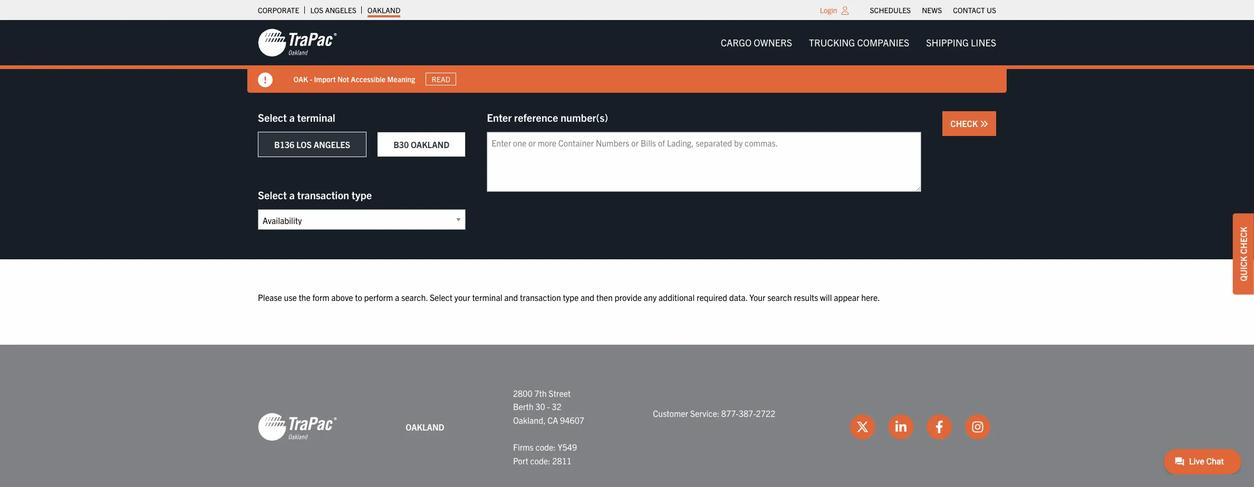 Task type: locate. For each thing, give the bounding box(es) containing it.
check
[[951, 118, 980, 129], [1239, 227, 1249, 254]]

2 vertical spatial select
[[430, 292, 453, 303]]

firms code:  y549 port code:  2811
[[513, 442, 577, 466]]

corporate link
[[258, 3, 299, 17]]

1 vertical spatial transaction
[[520, 292, 561, 303]]

0 vertical spatial check
[[951, 118, 980, 129]]

solid image
[[258, 73, 273, 88], [980, 120, 989, 128]]

0 vertical spatial terminal
[[297, 111, 335, 124]]

shipping lines link
[[918, 32, 1005, 53]]

to
[[355, 292, 362, 303]]

above
[[331, 292, 353, 303]]

- right oak
[[310, 74, 313, 84]]

port
[[513, 456, 528, 466]]

trucking
[[809, 36, 855, 49]]

code:
[[536, 442, 556, 453], [530, 456, 551, 466]]

quick
[[1239, 256, 1249, 282]]

0 horizontal spatial -
[[310, 74, 313, 84]]

news link
[[922, 3, 942, 17]]

los inside "link"
[[310, 5, 323, 15]]

enter reference number(s)
[[487, 111, 608, 124]]

1 vertical spatial los
[[296, 139, 312, 150]]

a down b136
[[289, 188, 295, 202]]

0 horizontal spatial and
[[504, 292, 518, 303]]

oakland image
[[258, 28, 337, 57], [258, 413, 337, 442]]

2800 7th street berth 30 - 32 oakland, ca 94607
[[513, 388, 584, 426]]

and right your
[[504, 292, 518, 303]]

2 vertical spatial oakland
[[406, 422, 445, 432]]

angeles left oakland link
[[325, 5, 357, 15]]

accessible
[[351, 74, 386, 84]]

us
[[987, 5, 996, 15]]

0 vertical spatial type
[[352, 188, 372, 202]]

enter
[[487, 111, 512, 124]]

1 vertical spatial menu bar
[[712, 32, 1005, 53]]

quick check link
[[1233, 214, 1254, 295]]

firms
[[513, 442, 534, 453]]

0 vertical spatial -
[[310, 74, 313, 84]]

street
[[549, 388, 571, 399]]

Enter reference number(s) text field
[[487, 132, 922, 192]]

login link
[[820, 5, 837, 15]]

los
[[310, 5, 323, 15], [296, 139, 312, 150]]

menu bar inside banner
[[712, 32, 1005, 53]]

select a terminal
[[258, 111, 335, 124]]

trucking companies link
[[801, 32, 918, 53]]

1 vertical spatial check
[[1239, 227, 1249, 254]]

b136 los angeles
[[274, 139, 350, 150]]

not
[[338, 74, 350, 84]]

footer
[[0, 345, 1254, 487]]

terminal up b136 los angeles
[[297, 111, 335, 124]]

menu bar up 'shipping'
[[865, 3, 1002, 17]]

32
[[552, 402, 562, 412]]

the
[[299, 292, 311, 303]]

1 vertical spatial solid image
[[980, 120, 989, 128]]

select
[[258, 111, 287, 124], [258, 188, 287, 202], [430, 292, 453, 303]]

a left search.
[[395, 292, 400, 303]]

0 vertical spatial menu bar
[[865, 3, 1002, 17]]

0 horizontal spatial type
[[352, 188, 372, 202]]

0 vertical spatial oakland
[[368, 5, 401, 15]]

1 vertical spatial oakland image
[[258, 413, 337, 442]]

customer service: 877-387-2722
[[653, 408, 776, 419]]

1 horizontal spatial and
[[581, 292, 595, 303]]

select up b136
[[258, 111, 287, 124]]

companies
[[857, 36, 910, 49]]

-
[[310, 74, 313, 84], [547, 402, 550, 412]]

news
[[922, 5, 942, 15]]

oakland link
[[368, 3, 401, 17]]

code: right the port
[[530, 456, 551, 466]]

1 horizontal spatial terminal
[[472, 292, 502, 303]]

light image
[[842, 6, 849, 15]]

read link
[[426, 73, 457, 86]]

1 horizontal spatial -
[[547, 402, 550, 412]]

a up b136
[[289, 111, 295, 124]]

a
[[289, 111, 295, 124], [289, 188, 295, 202], [395, 292, 400, 303]]

berth
[[513, 402, 534, 412]]

1 horizontal spatial solid image
[[980, 120, 989, 128]]

cargo owners link
[[712, 32, 801, 53]]

corporate
[[258, 5, 299, 15]]

trucking companies
[[809, 36, 910, 49]]

and left then
[[581, 292, 595, 303]]

schedules
[[870, 5, 911, 15]]

- inside "2800 7th street berth 30 - 32 oakland, ca 94607"
[[547, 402, 550, 412]]

meaning
[[388, 74, 415, 84]]

any
[[644, 292, 657, 303]]

- right 30
[[547, 402, 550, 412]]

1 vertical spatial terminal
[[472, 292, 502, 303]]

0 horizontal spatial transaction
[[297, 188, 349, 202]]

oakland image inside banner
[[258, 28, 337, 57]]

1 oakland image from the top
[[258, 28, 337, 57]]

0 vertical spatial select
[[258, 111, 287, 124]]

oakland image for banner containing cargo owners
[[258, 28, 337, 57]]

2 oakland image from the top
[[258, 413, 337, 442]]

select down b136
[[258, 188, 287, 202]]

0 vertical spatial transaction
[[297, 188, 349, 202]]

search
[[768, 292, 792, 303]]

terminal right your
[[472, 292, 502, 303]]

30
[[536, 402, 545, 412]]

quick check
[[1239, 227, 1249, 282]]

select left your
[[430, 292, 453, 303]]

0 vertical spatial a
[[289, 111, 295, 124]]

use
[[284, 292, 297, 303]]

2722
[[756, 408, 776, 419]]

0 horizontal spatial check
[[951, 118, 980, 129]]

terminal
[[297, 111, 335, 124], [472, 292, 502, 303]]

angeles
[[325, 5, 357, 15], [314, 139, 350, 150]]

oakland image for "footer" containing 2800 7th street
[[258, 413, 337, 442]]

oak
[[294, 74, 308, 84]]

oakland image inside "footer"
[[258, 413, 337, 442]]

a for terminal
[[289, 111, 295, 124]]

los right corporate
[[310, 5, 323, 15]]

menu bar down light icon
[[712, 32, 1005, 53]]

7th
[[535, 388, 547, 399]]

provide
[[615, 292, 642, 303]]

877-
[[722, 408, 739, 419]]

1 and from the left
[[504, 292, 518, 303]]

menu bar
[[865, 3, 1002, 17], [712, 32, 1005, 53]]

perform
[[364, 292, 393, 303]]

type
[[352, 188, 372, 202], [563, 292, 579, 303]]

1 horizontal spatial check
[[1239, 227, 1249, 254]]

0 vertical spatial angeles
[[325, 5, 357, 15]]

los right b136
[[296, 139, 312, 150]]

shipping
[[926, 36, 969, 49]]

1 vertical spatial type
[[563, 292, 579, 303]]

1 vertical spatial -
[[547, 402, 550, 412]]

here.
[[862, 292, 880, 303]]

banner
[[0, 20, 1254, 93]]

0 vertical spatial oakland image
[[258, 28, 337, 57]]

oakland
[[368, 5, 401, 15], [411, 139, 450, 150], [406, 422, 445, 432]]

transaction
[[297, 188, 349, 202], [520, 292, 561, 303]]

and
[[504, 292, 518, 303], [581, 292, 595, 303]]

oakland inside "footer"
[[406, 422, 445, 432]]

1 vertical spatial a
[[289, 188, 295, 202]]

code: up 2811
[[536, 442, 556, 453]]

owners
[[754, 36, 792, 49]]

menu bar containing cargo owners
[[712, 32, 1005, 53]]

your
[[750, 292, 766, 303]]

0 vertical spatial solid image
[[258, 73, 273, 88]]

angeles down select a terminal on the left
[[314, 139, 350, 150]]

0 vertical spatial los
[[310, 5, 323, 15]]

1 vertical spatial select
[[258, 188, 287, 202]]



Task type: describe. For each thing, give the bounding box(es) containing it.
oakland,
[[513, 415, 546, 426]]

contact us link
[[953, 3, 996, 17]]

banner containing cargo owners
[[0, 20, 1254, 93]]

shipping lines
[[926, 36, 996, 49]]

los angeles
[[310, 5, 357, 15]]

select for select a terminal
[[258, 111, 287, 124]]

reference
[[514, 111, 558, 124]]

service:
[[690, 408, 720, 419]]

cargo
[[721, 36, 752, 49]]

additional
[[659, 292, 695, 303]]

import
[[314, 74, 336, 84]]

data.
[[729, 292, 748, 303]]

please use the form above to perform a search. select your terminal and transaction type and then provide any additional required data. your search results will appear here.
[[258, 292, 880, 303]]

please
[[258, 292, 282, 303]]

y549
[[558, 442, 577, 453]]

read
[[432, 74, 451, 84]]

check inside button
[[951, 118, 980, 129]]

contact us
[[953, 5, 996, 15]]

customer
[[653, 408, 688, 419]]

menu bar containing schedules
[[865, 3, 1002, 17]]

form
[[313, 292, 329, 303]]

387-
[[739, 408, 756, 419]]

number(s)
[[561, 111, 608, 124]]

2 vertical spatial a
[[395, 292, 400, 303]]

your
[[454, 292, 470, 303]]

contact
[[953, 5, 985, 15]]

select a transaction type
[[258, 188, 372, 202]]

0 horizontal spatial solid image
[[258, 73, 273, 88]]

login
[[820, 5, 837, 15]]

then
[[596, 292, 613, 303]]

results
[[794, 292, 818, 303]]

solid image inside check button
[[980, 120, 989, 128]]

footer containing 2800 7th street
[[0, 345, 1254, 487]]

search.
[[401, 292, 428, 303]]

b30 oakland
[[394, 139, 450, 150]]

oak - import not accessible meaning
[[294, 74, 415, 84]]

1 vertical spatial oakland
[[411, 139, 450, 150]]

1 vertical spatial angeles
[[314, 139, 350, 150]]

0 vertical spatial code:
[[536, 442, 556, 453]]

2811
[[552, 456, 572, 466]]

2 and from the left
[[581, 292, 595, 303]]

1 horizontal spatial type
[[563, 292, 579, 303]]

check button
[[943, 111, 996, 136]]

appear
[[834, 292, 860, 303]]

94607
[[560, 415, 584, 426]]

b30
[[394, 139, 409, 150]]

1 vertical spatial code:
[[530, 456, 551, 466]]

angeles inside "los angeles" "link"
[[325, 5, 357, 15]]

a for transaction
[[289, 188, 295, 202]]

select for select a transaction type
[[258, 188, 287, 202]]

lines
[[971, 36, 996, 49]]

schedules link
[[870, 3, 911, 17]]

required
[[697, 292, 727, 303]]

b136
[[274, 139, 294, 150]]

will
[[820, 292, 832, 303]]

los angeles link
[[310, 3, 357, 17]]

ca
[[548, 415, 558, 426]]

cargo owners
[[721, 36, 792, 49]]

2800
[[513, 388, 533, 399]]

0 horizontal spatial terminal
[[297, 111, 335, 124]]

1 horizontal spatial transaction
[[520, 292, 561, 303]]



Task type: vqa. For each thing, say whether or not it's contained in the screenshot.
'TraPac.com LFD & Demurrage'
no



